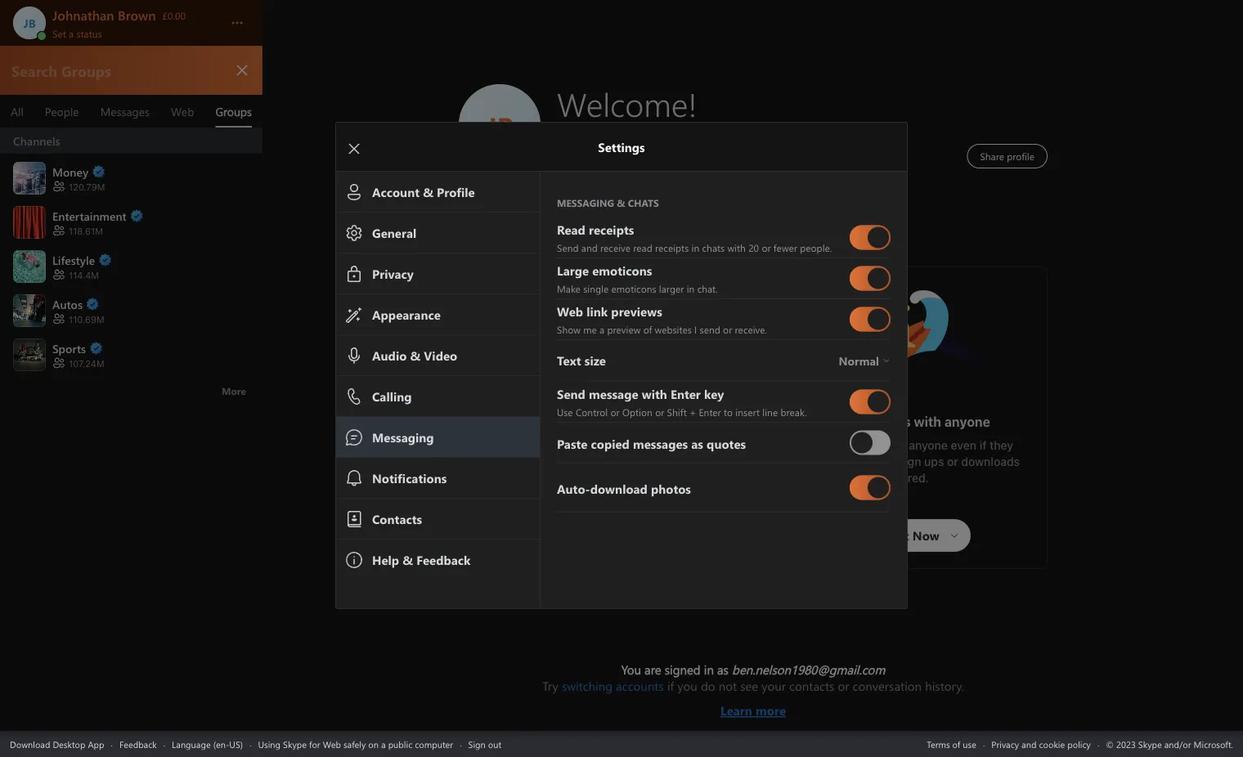 Task type: vqa. For each thing, say whether or not it's contained in the screenshot.
And to the top
yes



Task type: describe. For each thing, give the bounding box(es) containing it.
policy
[[1068, 738, 1091, 750]]

0 vertical spatial anyone
[[945, 414, 990, 430]]

or left option
[[611, 405, 620, 418]]

if inside share the invite with anyone even if they aren't on skype. no sign ups or downloads required.
[[980, 439, 987, 452]]

chats
[[702, 241, 725, 254]]

meetings
[[852, 414, 911, 430]]

anyone inside share the invite with anyone even if they aren't on skype. no sign ups or downloads required.
[[909, 439, 948, 452]]

me
[[583, 323, 597, 336]]

safely
[[343, 738, 366, 750]]

cookie
[[1039, 738, 1065, 750]]

try switching accounts if you do not see your contacts or conversation history. learn more
[[542, 678, 964, 719]]

channels group
[[0, 128, 263, 406]]

websites
[[655, 323, 692, 336]]

set
[[52, 27, 66, 40]]

send and receive read receipts in chats with 20 or fewer people.
[[557, 241, 832, 254]]

us)
[[229, 738, 243, 750]]

of inside messaging dialog
[[643, 323, 652, 336]]

(en-
[[213, 738, 229, 750]]

people.
[[800, 241, 832, 254]]

messaging dialog
[[335, 122, 932, 609]]

you are signed in as
[[621, 662, 732, 678]]

Auto-download photos checkbox
[[850, 469, 891, 507]]

120.79m
[[69, 182, 105, 192]]

skype. inside stay up to date with the latest features and updates in skype. don't miss a thing!
[[561, 463, 598, 477]]

contacts
[[789, 678, 835, 694]]

you
[[678, 678, 698, 694]]

to inside messaging dialog
[[724, 405, 733, 418]]

out
[[488, 738, 502, 750]]

Search Groups text field
[[10, 60, 220, 81]]

or inside "try switching accounts if you do not see your contacts or conversation history. learn more"
[[838, 678, 849, 694]]

accounts
[[616, 678, 664, 694]]

break.
[[781, 405, 807, 418]]

do
[[701, 678, 715, 694]]

in right new in the bottom of the page
[[615, 422, 626, 438]]

use control or option or shift + enter to insert line break.
[[557, 405, 807, 418]]

privacy and cookie policy link
[[992, 738, 1091, 750]]

send
[[557, 241, 579, 254]]

learn
[[721, 703, 752, 719]]

app
[[88, 738, 104, 750]]

language (en-us) link
[[172, 738, 243, 750]]

110.69m
[[69, 314, 104, 325]]

or left shift
[[655, 405, 664, 418]]

larger
[[659, 282, 684, 295]]

date
[[543, 447, 568, 460]]

not
[[719, 678, 737, 694]]

public
[[388, 738, 412, 750]]

set a status
[[52, 27, 102, 40]]

to inside stay up to date with the latest features and updates in skype. don't miss a thing!
[[529, 447, 540, 460]]

invite
[[851, 439, 880, 452]]

terms of use
[[927, 738, 977, 750]]

switching
[[562, 678, 613, 694]]

a inside set a status button
[[69, 27, 74, 40]]

receive
[[600, 241, 631, 254]]

read
[[633, 241, 653, 254]]

a inside messaging dialog
[[600, 323, 605, 336]]

i
[[694, 323, 697, 336]]

chat.
[[697, 282, 718, 295]]

line
[[763, 405, 778, 418]]

or inside share the invite with anyone even if they aren't on skype. no sign ups or downloads required.
[[947, 455, 958, 469]]

shift
[[667, 405, 687, 418]]

terms
[[927, 738, 950, 750]]

sign
[[899, 455, 921, 469]]

option
[[622, 405, 653, 418]]

Web link previews, Show me a preview of websites I send or receive. checkbox
[[850, 301, 891, 338]]

show me a preview of websites i send or receive.
[[557, 323, 767, 336]]

enter
[[699, 405, 721, 418]]

in left chats
[[692, 241, 700, 254]]

privacy
[[992, 738, 1019, 750]]

as
[[717, 662, 729, 678]]

stay up to date with the latest features and updates in skype. don't miss a thing!
[[486, 447, 721, 477]]

stay
[[486, 447, 510, 460]]

thing!
[[671, 463, 702, 477]]

Send message with Enter key, Use Control or Option or Shift + Enter to insert line break. checkbox
[[850, 383, 891, 421]]

using
[[258, 738, 281, 750]]

sign out
[[468, 738, 502, 750]]

web
[[323, 738, 341, 750]]

in left as at the bottom right of page
[[704, 662, 714, 678]]

feedback
[[119, 738, 157, 750]]

launch
[[553, 291, 591, 309]]

a left public
[[381, 738, 386, 750]]



Task type: locate. For each thing, give the bounding box(es) containing it.
on inside share the invite with anyone even if they aren't on skype. no sign ups or downloads required.
[[824, 455, 837, 469]]

the
[[830, 439, 848, 452], [597, 447, 614, 460]]

a right set at the left of the page
[[69, 27, 74, 40]]

0 horizontal spatial skype
[[283, 738, 307, 750]]

download desktop app
[[10, 738, 104, 750]]

1 horizontal spatial and
[[698, 447, 718, 460]]

with right date
[[571, 447, 594, 460]]

anyone up 'even'
[[945, 414, 990, 430]]

single
[[583, 282, 609, 295]]

preview
[[607, 323, 641, 336]]

tab list
[[0, 95, 263, 128]]

in down date
[[549, 463, 558, 477]]

using skype for web safely on a public computer link
[[258, 738, 453, 750]]

0 vertical spatial if
[[980, 439, 987, 452]]

receipts
[[655, 241, 689, 254]]

receive.
[[735, 323, 767, 336]]

switching accounts link
[[562, 678, 664, 694]]

are
[[645, 662, 661, 678]]

they
[[990, 439, 1013, 452]]

history.
[[925, 678, 964, 694]]

0 horizontal spatial skype.
[[561, 463, 598, 477]]

if
[[980, 439, 987, 452], [667, 678, 674, 694]]

of
[[643, 323, 652, 336], [953, 738, 960, 750]]

+
[[690, 405, 696, 418]]

and up "thing!"
[[698, 447, 718, 460]]

ups
[[924, 455, 944, 469]]

114.4m
[[69, 270, 99, 281]]

with inside share the invite with anyone even if they aren't on skype. no sign ups or downloads required.
[[883, 439, 906, 452]]

0 vertical spatial of
[[643, 323, 652, 336]]

sign
[[468, 738, 486, 750]]

aren't
[[789, 455, 821, 469]]

share
[[796, 439, 827, 452]]

signed
[[665, 662, 701, 678]]

0 vertical spatial skype
[[629, 422, 669, 438]]

or right ups
[[947, 455, 958, 469]]

1 vertical spatial skype
[[283, 738, 307, 750]]

on right safely
[[368, 738, 379, 750]]

privacy and cookie policy
[[992, 738, 1091, 750]]

skype. down invite
[[840, 455, 877, 469]]

don't
[[601, 463, 631, 477]]

insert
[[736, 405, 760, 418]]

language
[[172, 738, 211, 750]]

control
[[576, 405, 608, 418]]

list item
[[0, 128, 263, 155]]

latest
[[617, 447, 647, 460]]

to right up
[[529, 447, 540, 460]]

feedback link
[[119, 738, 157, 750]]

emoticons
[[611, 282, 656, 295]]

0 horizontal spatial on
[[368, 738, 379, 750]]

up
[[513, 447, 526, 460]]

conversation
[[853, 678, 922, 694]]

Read receipts, Send and receive read receipts in chats with 20 or fewer people. checkbox
[[850, 219, 891, 256]]

more
[[756, 703, 786, 719]]

set a status button
[[52, 23, 214, 40]]

a inside stay up to date with the latest features and updates in skype. don't miss a thing!
[[662, 463, 668, 477]]

the down easy
[[830, 439, 848, 452]]

updates
[[502, 463, 546, 477]]

features
[[650, 447, 695, 460]]

status
[[76, 27, 102, 40]]

language (en-us)
[[172, 738, 243, 750]]

if up downloads
[[980, 439, 987, 452]]

0 vertical spatial on
[[824, 455, 837, 469]]

anyone up ups
[[909, 439, 948, 452]]

and for privacy
[[1022, 738, 1037, 750]]

easy meetings with anyone
[[819, 414, 990, 430]]

if inside "try switching accounts if you do not see your contacts or conversation history. learn more"
[[667, 678, 674, 694]]

1 vertical spatial anyone
[[909, 439, 948, 452]]

a down features
[[662, 463, 668, 477]]

if left you
[[667, 678, 674, 694]]

with inside messaging dialog
[[727, 241, 746, 254]]

1 vertical spatial if
[[667, 678, 674, 694]]

1 horizontal spatial on
[[824, 455, 837, 469]]

0 horizontal spatial to
[[529, 447, 540, 460]]

on
[[824, 455, 837, 469], [368, 738, 379, 750]]

1 horizontal spatial of
[[953, 738, 960, 750]]

1 vertical spatial to
[[529, 447, 540, 460]]

and inside stay up to date with the latest features and updates in skype. don't miss a thing!
[[698, 447, 718, 460]]

skype. inside share the invite with anyone even if they aren't on skype. no sign ups or downloads required.
[[840, 455, 877, 469]]

with up ups
[[914, 414, 941, 430]]

with inside stay up to date with the latest features and updates in skype. don't miss a thing!
[[571, 447, 594, 460]]

anyone
[[945, 414, 990, 430], [909, 439, 948, 452]]

1 horizontal spatial if
[[980, 439, 987, 452]]

118.61m
[[69, 226, 103, 237]]

1 vertical spatial of
[[953, 738, 960, 750]]

or right contacts in the bottom right of the page
[[838, 678, 849, 694]]

for
[[309, 738, 320, 750]]

sign out link
[[468, 738, 502, 750]]

mansurfer
[[856, 283, 914, 301]]

107.24m
[[69, 358, 104, 369]]

the up don't
[[597, 447, 614, 460]]

2 vertical spatial and
[[1022, 738, 1037, 750]]

with
[[727, 241, 746, 254], [914, 414, 941, 430], [883, 439, 906, 452], [571, 447, 594, 460]]

of left use
[[953, 738, 960, 750]]

0 horizontal spatial if
[[667, 678, 674, 694]]

try
[[542, 678, 558, 694]]

easy
[[819, 414, 849, 430]]

download
[[10, 738, 50, 750]]

in left chat.
[[687, 282, 695, 295]]

skype. down date
[[561, 463, 598, 477]]

of right preview
[[643, 323, 652, 336]]

you
[[621, 662, 641, 678]]

download desktop app link
[[10, 738, 104, 750]]

1 horizontal spatial to
[[724, 405, 733, 418]]

the inside share the invite with anyone even if they aren't on skype. no sign ups or downloads required.
[[830, 439, 848, 452]]

0 horizontal spatial of
[[643, 323, 652, 336]]

0 horizontal spatial the
[[597, 447, 614, 460]]

required.
[[880, 472, 929, 485]]

send
[[700, 323, 720, 336]]

computer
[[415, 738, 453, 750]]

0 horizontal spatial and
[[581, 241, 598, 254]]

with up no
[[883, 439, 906, 452]]

show
[[557, 323, 581, 336]]

see
[[740, 678, 758, 694]]

and right send
[[581, 241, 598, 254]]

make
[[557, 282, 581, 295]]

on down share
[[824, 455, 837, 469]]

skype down option
[[629, 422, 669, 438]]

1 horizontal spatial skype
[[629, 422, 669, 438]]

0 vertical spatial to
[[724, 405, 733, 418]]

the inside stay up to date with the latest features and updates in skype. don't miss a thing!
[[597, 447, 614, 460]]

with left 20
[[727, 241, 746, 254]]

using skype for web safely on a public computer
[[258, 738, 453, 750]]

in
[[692, 241, 700, 254], [687, 282, 695, 295], [615, 422, 626, 438], [549, 463, 558, 477], [704, 662, 714, 678]]

share the invite with anyone even if they aren't on skype. no sign ups or downloads required.
[[789, 439, 1023, 485]]

1 horizontal spatial skype.
[[840, 455, 877, 469]]

terms of use link
[[927, 738, 977, 750]]

Paste copied messages as quotes checkbox
[[850, 424, 891, 462]]

no
[[880, 455, 896, 469]]

make single emoticons larger in chat.
[[557, 282, 718, 295]]

skype left for at left
[[283, 738, 307, 750]]

20
[[749, 241, 759, 254]]

use
[[557, 405, 573, 418]]

1 horizontal spatial the
[[830, 439, 848, 452]]

1 vertical spatial on
[[368, 738, 379, 750]]

1 vertical spatial and
[[698, 447, 718, 460]]

0 vertical spatial and
[[581, 241, 598, 254]]

your
[[762, 678, 786, 694]]

to right enter
[[724, 405, 733, 418]]

Large emoticons, Make single emoticons larger in chat. checkbox
[[850, 260, 891, 297]]

a right the me
[[600, 323, 605, 336]]

or right send
[[723, 323, 732, 336]]

and for send
[[581, 241, 598, 254]]

miss
[[634, 463, 659, 477]]

or right 20
[[762, 241, 771, 254]]

and left the cookie
[[1022, 738, 1037, 750]]

2 horizontal spatial and
[[1022, 738, 1037, 750]]

and inside messaging dialog
[[581, 241, 598, 254]]

in inside stay up to date with the latest features and updates in skype. don't miss a thing!
[[549, 463, 558, 477]]

what's new in skype
[[535, 422, 669, 438]]



